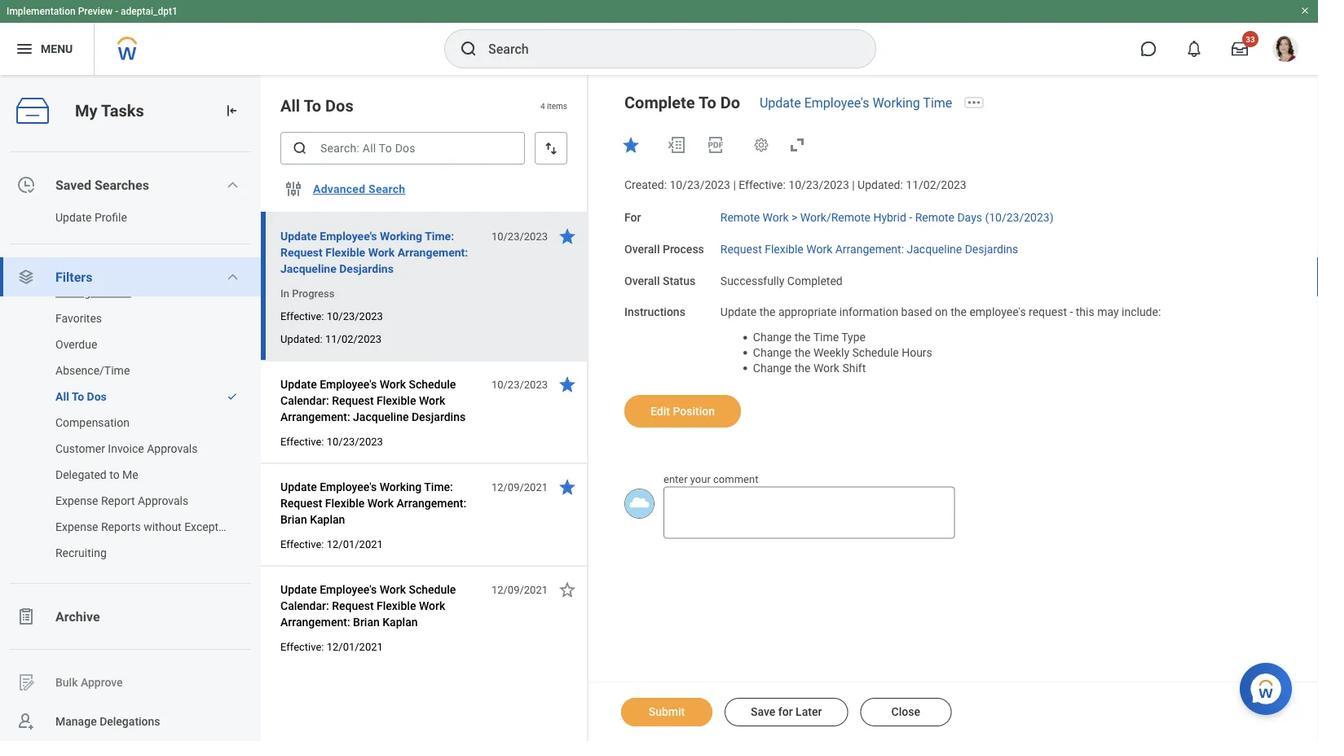 Task type: locate. For each thing, give the bounding box(es) containing it.
list
[[0, 99, 261, 742], [0, 280, 261, 593]]

0 vertical spatial 12/09/2021
[[492, 481, 548, 494]]

update profile
[[55, 211, 127, 224]]

type
[[842, 331, 866, 344]]

employee's inside update employee's working time: request flexible work arrangement: brian kaplan
[[320, 481, 377, 494]]

update inside update employee's work schedule calendar: request flexible work arrangement: jacqueline desjardins
[[280, 378, 317, 391]]

to up 'compensation'
[[72, 390, 84, 404]]

schedule
[[852, 346, 899, 360], [409, 378, 456, 391], [409, 583, 456, 597]]

effective: for update employee's work schedule calendar: request flexible work arrangement: brian kaplan
[[280, 641, 324, 653]]

2 calendar: from the top
[[280, 600, 329, 613]]

0 vertical spatial all
[[280, 96, 300, 115]]

1 vertical spatial effective: 10/23/2023
[[280, 436, 383, 448]]

update employee's work schedule calendar: request flexible work arrangement: brian kaplan button
[[280, 581, 483, 633]]

delegated to me
[[55, 468, 138, 482]]

time:
[[425, 230, 454, 243], [424, 481, 453, 494]]

working for update employee's working time: request flexible work arrangement: brian kaplan
[[380, 481, 422, 494]]

brian
[[280, 513, 307, 527], [353, 616, 380, 629]]

recruiting
[[55, 547, 107, 560]]

1 vertical spatial dos
[[87, 390, 107, 404]]

brian inside update employee's work schedule calendar: request flexible work arrangement: brian kaplan
[[353, 616, 380, 629]]

33
[[1246, 34, 1255, 44]]

dos inside item list element
[[325, 96, 354, 115]]

compensation button
[[0, 410, 245, 436]]

schedule for update employee's work schedule calendar: request flexible work arrangement: jacqueline desjardins
[[409, 378, 456, 391]]

customer invoice approvals
[[55, 442, 198, 456]]

Search: All To Dos text field
[[280, 132, 525, 165]]

to left do at the top of the page
[[699, 93, 716, 112]]

calendar: inside update employee's work schedule calendar: request flexible work arrangement: jacqueline desjardins
[[280, 394, 329, 408]]

time: inside update employee's working time: request flexible work arrangement: brian kaplan
[[424, 481, 453, 494]]

1 horizontal spatial time
[[923, 95, 953, 110]]

12/01/2021 down update employee's work schedule calendar: request flexible work arrangement: brian kaplan at the left bottom of page
[[327, 641, 383, 653]]

1 horizontal spatial all to dos
[[280, 96, 354, 115]]

0 vertical spatial expense
[[55, 494, 98, 508]]

0 horizontal spatial filters
[[55, 269, 92, 285]]

view printable version (pdf) image
[[706, 135, 726, 155]]

arrangement: inside update employee's working time: request flexible work arrangement: jacqueline desjardins
[[398, 246, 468, 259]]

1 horizontal spatial |
[[852, 179, 855, 192]]

2 vertical spatial change
[[753, 361, 792, 375]]

updated: up remote work > work/remote hybrid - remote days (10/23/2023) link
[[858, 179, 903, 192]]

flexible
[[765, 243, 804, 256], [326, 246, 365, 259], [377, 394, 416, 408], [325, 497, 365, 510], [377, 600, 416, 613]]

0 vertical spatial effective: 10/23/2023
[[280, 310, 383, 322]]

search image
[[292, 140, 308, 157]]

implementation preview -   adeptai_dpt1
[[7, 6, 178, 17]]

to
[[699, 93, 716, 112], [304, 96, 321, 115], [72, 390, 84, 404]]

effective: 10/23/2023 up 'updated: 11/02/2023'
[[280, 310, 383, 322]]

0 horizontal spatial all
[[55, 390, 69, 404]]

1 manage from the top
[[55, 286, 97, 299]]

1 vertical spatial manage
[[55, 716, 97, 729]]

employee's for update employee's working time: request flexible work arrangement: jacqueline desjardins
[[320, 230, 377, 243]]

1 horizontal spatial all
[[280, 96, 300, 115]]

0 vertical spatial brian
[[280, 513, 307, 527]]

12/01/2021 for kaplan
[[327, 539, 383, 551]]

1 vertical spatial all
[[55, 390, 69, 404]]

star image
[[621, 135, 641, 155], [558, 375, 577, 395], [558, 478, 577, 497]]

the right on
[[951, 306, 967, 319]]

0 vertical spatial kaplan
[[310, 513, 345, 527]]

0 vertical spatial 11/02/2023
[[906, 179, 967, 192]]

2 horizontal spatial desjardins
[[965, 243, 1019, 256]]

schedule inside update employee's work schedule calendar: request flexible work arrangement: jacqueline desjardins
[[409, 378, 456, 391]]

1 star image from the top
[[558, 227, 577, 246]]

employee's for update employee's working time: request flexible work arrangement: brian kaplan
[[320, 481, 377, 494]]

effective: 12/01/2021 for kaplan
[[280, 539, 383, 551]]

expense inside expense report approvals button
[[55, 494, 98, 508]]

2 12/09/2021 from the top
[[492, 584, 548, 596]]

overall status
[[625, 274, 696, 288]]

1 vertical spatial jacqueline
[[280, 262, 337, 276]]

successfully
[[721, 274, 785, 288]]

filters up manage filters
[[55, 269, 92, 285]]

employee's for update employee's working time
[[805, 95, 870, 110]]

rename image
[[16, 673, 36, 693]]

arrangement: inside request flexible work arrangement: jacqueline desjardins link
[[835, 243, 904, 256]]

calendar: for update employee's work schedule calendar: request flexible work arrangement: brian kaplan
[[280, 600, 329, 613]]

enter your comment
[[664, 474, 759, 486]]

1 calendar: from the top
[[280, 394, 329, 408]]

- right preview
[[115, 6, 118, 17]]

1 vertical spatial 12/01/2021
[[327, 641, 383, 653]]

user plus image
[[16, 713, 36, 732]]

enter your comment text field
[[664, 487, 955, 539]]

updated: down the in progress
[[280, 333, 323, 345]]

1 vertical spatial kaplan
[[383, 616, 418, 629]]

0 vertical spatial time
[[923, 95, 953, 110]]

0 vertical spatial star image
[[558, 227, 577, 246]]

arrangement:
[[835, 243, 904, 256], [398, 246, 468, 259], [280, 411, 350, 424], [397, 497, 466, 510], [280, 616, 350, 629]]

|
[[733, 179, 736, 192], [852, 179, 855, 192]]

updated: inside item list element
[[280, 333, 323, 345]]

chevron down image
[[226, 271, 239, 284]]

0 horizontal spatial dos
[[87, 390, 107, 404]]

0 horizontal spatial to
[[72, 390, 84, 404]]

clipboard image
[[16, 607, 36, 627]]

approvals up without
[[138, 494, 189, 508]]

saved searches
[[55, 177, 149, 193]]

expense down the delegated
[[55, 494, 98, 508]]

1 vertical spatial effective: 12/01/2021
[[280, 641, 383, 653]]

1 vertical spatial approvals
[[138, 494, 189, 508]]

expense reports without exceptions button
[[0, 514, 245, 541]]

0 vertical spatial overall
[[625, 243, 660, 256]]

later
[[796, 706, 822, 720]]

expense up recruiting
[[55, 521, 98, 534]]

2 vertical spatial -
[[1070, 306, 1073, 319]]

0 horizontal spatial |
[[733, 179, 736, 192]]

1 12/01/2021 from the top
[[327, 539, 383, 551]]

2 effective: 12/01/2021 from the top
[[280, 641, 383, 653]]

1 vertical spatial star image
[[558, 375, 577, 395]]

1 change from the top
[[753, 331, 792, 344]]

all inside all to dos button
[[55, 390, 69, 404]]

desjardins inside update employee's working time: request flexible work arrangement: jacqueline desjardins
[[339, 262, 394, 276]]

effective: 12/01/2021 down update employee's working time: request flexible work arrangement: brian kaplan
[[280, 539, 383, 551]]

filters up favorites button
[[99, 286, 131, 299]]

2 list from the top
[[0, 280, 261, 593]]

kaplan
[[310, 513, 345, 527], [383, 616, 418, 629]]

my tasks element
[[0, 75, 261, 742]]

employee's inside update employee's working time: request flexible work arrangement: jacqueline desjardins
[[320, 230, 377, 243]]

1 vertical spatial updated:
[[280, 333, 323, 345]]

overall
[[625, 243, 660, 256], [625, 274, 660, 288]]

1 expense from the top
[[55, 494, 98, 508]]

all up 'compensation'
[[55, 390, 69, 404]]

remote left >
[[721, 211, 760, 224]]

1 vertical spatial desjardins
[[339, 262, 394, 276]]

0 vertical spatial all to dos
[[280, 96, 354, 115]]

0 vertical spatial desjardins
[[965, 243, 1019, 256]]

1 horizontal spatial kaplan
[[383, 616, 418, 629]]

on
[[935, 306, 948, 319]]

filters
[[55, 269, 92, 285], [99, 286, 131, 299]]

0 vertical spatial change
[[753, 331, 792, 344]]

1 vertical spatial change
[[753, 346, 792, 360]]

2 vertical spatial working
[[380, 481, 422, 494]]

update the appropriate information based on the employee's request - this may include:
[[721, 306, 1161, 319]]

all
[[280, 96, 300, 115], [55, 390, 69, 404]]

dos up search: all to dos "text field"
[[325, 96, 354, 115]]

expense
[[55, 494, 98, 508], [55, 521, 98, 534]]

1 vertical spatial time:
[[424, 481, 453, 494]]

request inside update employee's work schedule calendar: request flexible work arrangement: brian kaplan
[[332, 600, 374, 613]]

1 vertical spatial star image
[[558, 581, 577, 600]]

0 horizontal spatial desjardins
[[339, 262, 394, 276]]

0 horizontal spatial time
[[813, 331, 839, 344]]

expense for expense report approvals
[[55, 494, 98, 508]]

-
[[115, 6, 118, 17], [909, 211, 913, 224], [1070, 306, 1073, 319]]

0 vertical spatial manage
[[55, 286, 97, 299]]

2 horizontal spatial -
[[1070, 306, 1073, 319]]

approvals right invoice
[[147, 442, 198, 456]]

enter
[[664, 474, 688, 486]]

employee's inside update employee's work schedule calendar: request flexible work arrangement: brian kaplan
[[320, 583, 377, 597]]

all to dos
[[280, 96, 354, 115], [55, 390, 107, 404]]

clock check image
[[16, 175, 36, 195]]

effective: for update employee's working time: request flexible work arrangement: brian kaplan
[[280, 539, 324, 551]]

close
[[892, 706, 921, 720]]

11/02/2023 down the 'progress'
[[325, 333, 382, 345]]

update employee's work schedule calendar: request flexible work arrangement: jacqueline desjardins
[[280, 378, 466, 424]]

1 vertical spatial overall
[[625, 274, 660, 288]]

work inside update employee's working time: request flexible work arrangement: jacqueline desjardins
[[368, 246, 395, 259]]

in
[[280, 287, 289, 300]]

item list element
[[261, 75, 589, 742]]

completed
[[787, 274, 843, 288]]

0 vertical spatial 12/01/2021
[[327, 539, 383, 551]]

update for update profile
[[55, 211, 92, 224]]

1 effective: 12/01/2021 from the top
[[280, 539, 383, 551]]

the down appropriate
[[795, 331, 811, 344]]

for
[[778, 706, 793, 720]]

- left this
[[1070, 306, 1073, 319]]

effective: 12/01/2021
[[280, 539, 383, 551], [280, 641, 383, 653]]

expense report approvals
[[55, 494, 189, 508]]

- right hybrid
[[909, 211, 913, 224]]

my
[[75, 101, 97, 120]]

update employee's working time: request flexible work arrangement: brian kaplan button
[[280, 478, 483, 530]]

gear image
[[753, 137, 770, 153]]

0 vertical spatial approvals
[[147, 442, 198, 456]]

exceptions
[[184, 521, 240, 534]]

edit position button
[[625, 395, 741, 428]]

customer invoice approvals button
[[0, 436, 245, 462]]

transformation import image
[[223, 103, 240, 119]]

schedule inside update employee's work schedule calendar: request flexible work arrangement: brian kaplan
[[409, 583, 456, 597]]

star image
[[558, 227, 577, 246], [558, 581, 577, 600]]

expense inside expense reports without exceptions button
[[55, 521, 98, 534]]

0 vertical spatial updated:
[[858, 179, 903, 192]]

the
[[760, 306, 776, 319], [951, 306, 967, 319], [795, 331, 811, 344], [795, 346, 811, 360], [795, 361, 811, 375]]

overdue button
[[0, 332, 245, 358]]

to inside all to dos button
[[72, 390, 84, 404]]

2 manage from the top
[[55, 716, 97, 729]]

request
[[1029, 306, 1067, 319]]

0 vertical spatial effective: 12/01/2021
[[280, 539, 383, 551]]

hybrid
[[874, 211, 907, 224]]

1 vertical spatial time
[[813, 331, 839, 344]]

work
[[763, 211, 789, 224], [807, 243, 833, 256], [368, 246, 395, 259], [814, 361, 840, 375], [380, 378, 406, 391], [419, 394, 445, 408], [367, 497, 394, 510], [380, 583, 406, 597], [419, 600, 445, 613]]

effective: 12/01/2021 for brian
[[280, 641, 383, 653]]

shift
[[843, 361, 866, 375]]

manage down bulk
[[55, 716, 97, 729]]

1 vertical spatial brian
[[353, 616, 380, 629]]

overall for overall process
[[625, 243, 660, 256]]

the left shift
[[795, 361, 811, 375]]

1 vertical spatial filters
[[99, 286, 131, 299]]

update inside list
[[55, 211, 92, 224]]

0 horizontal spatial jacqueline
[[280, 262, 337, 276]]

work inside update employee's working time: request flexible work arrangement: brian kaplan
[[367, 497, 394, 510]]

all to dos up search image
[[280, 96, 354, 115]]

0 vertical spatial calendar:
[[280, 394, 329, 408]]

export to excel image
[[667, 135, 687, 155]]

updated: 11/02/2023
[[280, 333, 382, 345]]

archive
[[55, 609, 100, 625]]

to up search image
[[304, 96, 321, 115]]

1 horizontal spatial jacqueline
[[353, 411, 409, 424]]

2 vertical spatial star image
[[558, 478, 577, 497]]

1 vertical spatial expense
[[55, 521, 98, 534]]

search image
[[459, 39, 479, 59]]

1 horizontal spatial -
[[909, 211, 913, 224]]

flexible inside update employee's work schedule calendar: request flexible work arrangement: jacqueline desjardins
[[377, 394, 416, 408]]

working inside update employee's working time: request flexible work arrangement: brian kaplan
[[380, 481, 422, 494]]

schedule inside change the time type change the weekly schedule hours change the work shift
[[852, 346, 899, 360]]

approvals
[[147, 442, 198, 456], [138, 494, 189, 508]]

manage filters
[[55, 286, 131, 299]]

jacqueline
[[907, 243, 962, 256], [280, 262, 337, 276], [353, 411, 409, 424]]

justify image
[[15, 39, 34, 59]]

11/02/2023 up days
[[906, 179, 967, 192]]

2 horizontal spatial jacqueline
[[907, 243, 962, 256]]

1 12/09/2021 from the top
[[492, 481, 548, 494]]

calendar: inside update employee's work schedule calendar: request flexible work arrangement: brian kaplan
[[280, 600, 329, 613]]

update inside update employee's working time: request flexible work arrangement: brian kaplan
[[280, 481, 317, 494]]

your
[[690, 474, 711, 486]]

1 list from the top
[[0, 99, 261, 742]]

2 vertical spatial jacqueline
[[353, 411, 409, 424]]

1 horizontal spatial filters
[[99, 286, 131, 299]]

kaplan inside update employee's work schedule calendar: request flexible work arrangement: brian kaplan
[[383, 616, 418, 629]]

bulk
[[55, 676, 78, 690]]

approvals for customer invoice approvals
[[147, 442, 198, 456]]

employee's for update employee's work schedule calendar: request flexible work arrangement: brian kaplan
[[320, 583, 377, 597]]

0 vertical spatial schedule
[[852, 346, 899, 360]]

0 horizontal spatial brian
[[280, 513, 307, 527]]

working inside update employee's working time: request flexible work arrangement: jacqueline desjardins
[[380, 230, 422, 243]]

0 vertical spatial working
[[873, 95, 920, 110]]

archive button
[[0, 598, 261, 637]]

1 vertical spatial 11/02/2023
[[325, 333, 382, 345]]

to inside item list element
[[304, 96, 321, 115]]

1 horizontal spatial dos
[[325, 96, 354, 115]]

action bar region
[[589, 682, 1318, 742]]

comment
[[713, 474, 759, 486]]

calendar:
[[280, 394, 329, 408], [280, 600, 329, 613]]

1 vertical spatial all to dos
[[55, 390, 107, 404]]

absence/time button
[[0, 358, 245, 384]]

0 horizontal spatial kaplan
[[310, 513, 345, 527]]

2 expense from the top
[[55, 521, 98, 534]]

list containing saved searches
[[0, 99, 261, 742]]

1 vertical spatial 12/09/2021
[[492, 584, 548, 596]]

1 vertical spatial working
[[380, 230, 422, 243]]

time inside change the time type change the weekly schedule hours change the work shift
[[813, 331, 839, 344]]

0 horizontal spatial updated:
[[280, 333, 323, 345]]

request flexible work arrangement: jacqueline desjardins link
[[721, 239, 1019, 256]]

0 horizontal spatial remote
[[721, 211, 760, 224]]

remote left days
[[915, 211, 955, 224]]

employee's inside update employee's work schedule calendar: request flexible work arrangement: jacqueline desjardins
[[320, 378, 377, 391]]

based
[[901, 306, 932, 319]]

expense for expense reports without exceptions
[[55, 521, 98, 534]]

recruiting button
[[0, 541, 245, 567]]

all up search image
[[280, 96, 300, 115]]

1 horizontal spatial remote
[[915, 211, 955, 224]]

dos down absence/time
[[87, 390, 107, 404]]

0 horizontal spatial -
[[115, 6, 118, 17]]

overall down the for
[[625, 243, 660, 256]]

1 vertical spatial -
[[909, 211, 913, 224]]

2 effective: 10/23/2023 from the top
[[280, 436, 383, 448]]

2 12/01/2021 from the top
[[327, 641, 383, 653]]

effective: 10/23/2023 down update employee's work schedule calendar: request flexible work arrangement: jacqueline desjardins
[[280, 436, 383, 448]]

update inside update employee's work schedule calendar: request flexible work arrangement: brian kaplan
[[280, 583, 317, 597]]

update
[[760, 95, 801, 110], [55, 211, 92, 224], [280, 230, 317, 243], [721, 306, 757, 319], [280, 378, 317, 391], [280, 481, 317, 494], [280, 583, 317, 597]]

0 vertical spatial dos
[[325, 96, 354, 115]]

notifications large image
[[1186, 41, 1203, 57]]

arrangement: inside update employee's work schedule calendar: request flexible work arrangement: brian kaplan
[[280, 616, 350, 629]]

0 horizontal spatial all to dos
[[55, 390, 107, 404]]

all to dos up 'compensation'
[[55, 390, 107, 404]]

0 vertical spatial filters
[[55, 269, 92, 285]]

overall up instructions at the top
[[625, 274, 660, 288]]

desjardins
[[965, 243, 1019, 256], [339, 262, 394, 276], [412, 411, 466, 424]]

filters inside button
[[99, 286, 131, 299]]

0 vertical spatial -
[[115, 6, 118, 17]]

time: for update employee's working time: request flexible work arrangement: brian kaplan
[[424, 481, 453, 494]]

1 horizontal spatial desjardins
[[412, 411, 466, 424]]

manage up favorites
[[55, 286, 97, 299]]

0 horizontal spatial 11/02/2023
[[325, 333, 382, 345]]

0 vertical spatial time:
[[425, 230, 454, 243]]

3 change from the top
[[753, 361, 792, 375]]

manage inside button
[[55, 286, 97, 299]]

progress
[[292, 287, 335, 300]]

1 horizontal spatial to
[[304, 96, 321, 115]]

kaplan inside update employee's working time: request flexible work arrangement: brian kaplan
[[310, 513, 345, 527]]

1 remote from the left
[[721, 211, 760, 224]]

update inside update employee's working time: request flexible work arrangement: jacqueline desjardins
[[280, 230, 317, 243]]

1 vertical spatial schedule
[[409, 378, 456, 391]]

include:
[[1122, 306, 1161, 319]]

approve
[[81, 676, 123, 690]]

sort image
[[543, 140, 559, 157]]

1 horizontal spatial brian
[[353, 616, 380, 629]]

12/01/2021 down update employee's working time: request flexible work arrangement: brian kaplan
[[327, 539, 383, 551]]

2 overall from the top
[[625, 274, 660, 288]]

flexible inside update employee's work schedule calendar: request flexible work arrangement: brian kaplan
[[377, 600, 416, 613]]

favorites
[[55, 312, 102, 325]]

update employee's working time: request flexible work arrangement: brian kaplan
[[280, 481, 466, 527]]

time: inside update employee's working time: request flexible work arrangement: jacqueline desjardins
[[425, 230, 454, 243]]

1 vertical spatial calendar:
[[280, 600, 329, 613]]

effective: 12/01/2021 down update employee's work schedule calendar: request flexible work arrangement: brian kaplan at the left bottom of page
[[280, 641, 383, 653]]

10/23/2023
[[670, 179, 730, 192], [789, 179, 849, 192], [492, 230, 548, 243], [327, 310, 383, 322], [492, 379, 548, 391], [327, 436, 383, 448]]

2 vertical spatial desjardins
[[412, 411, 466, 424]]

2 vertical spatial schedule
[[409, 583, 456, 597]]

Search Workday  search field
[[488, 31, 842, 67]]

2 star image from the top
[[558, 581, 577, 600]]

1 overall from the top
[[625, 243, 660, 256]]

delegated to me button
[[0, 462, 245, 488]]



Task type: vqa. For each thing, say whether or not it's contained in the screenshot.
Assigned for Assigned To
no



Task type: describe. For each thing, give the bounding box(es) containing it.
request inside update employee's work schedule calendar: request flexible work arrangement: jacqueline desjardins
[[332, 394, 374, 408]]

edit
[[651, 405, 670, 418]]

close environment banner image
[[1300, 6, 1310, 15]]

save for later
[[751, 706, 822, 720]]

update for update the appropriate information based on the employee's request - this may include:
[[721, 306, 757, 319]]

working for update employee's working time
[[873, 95, 920, 110]]

do
[[720, 93, 740, 112]]

inbox large image
[[1232, 41, 1248, 57]]

preview
[[78, 6, 113, 17]]

me
[[122, 468, 138, 482]]

profile
[[94, 211, 127, 224]]

1 | from the left
[[733, 179, 736, 192]]

schedule for update employee's work schedule calendar: request flexible work arrangement: brian kaplan
[[409, 583, 456, 597]]

favorites button
[[0, 306, 245, 332]]

effective: for update employee's work schedule calendar: request flexible work arrangement: jacqueline desjardins
[[280, 436, 324, 448]]

menu button
[[0, 23, 94, 75]]

in progress
[[280, 287, 335, 300]]

all to dos inside button
[[55, 390, 107, 404]]

4 items
[[541, 101, 567, 111]]

filters inside dropdown button
[[55, 269, 92, 285]]

fullscreen image
[[788, 135, 807, 155]]

update employee's work schedule calendar: request flexible work arrangement: brian kaplan
[[280, 583, 456, 629]]

star image for update employee's work schedule calendar: request flexible work arrangement: brian kaplan
[[558, 581, 577, 600]]

12/09/2021 for update employee's working time: request flexible work arrangement: brian kaplan
[[492, 481, 548, 494]]

this
[[1076, 306, 1095, 319]]

for
[[625, 211, 641, 224]]

information
[[840, 306, 899, 319]]

save for later button
[[725, 699, 848, 727]]

approvals for expense report approvals
[[138, 494, 189, 508]]

jacqueline inside update employee's working time: request flexible work arrangement: jacqueline desjardins
[[280, 262, 337, 276]]

report
[[101, 494, 135, 508]]

1 effective: 10/23/2023 from the top
[[280, 310, 383, 322]]

overdue
[[55, 338, 97, 351]]

menu banner
[[0, 0, 1318, 75]]

overall process
[[625, 243, 704, 256]]

request inside update employee's working time: request flexible work arrangement: brian kaplan
[[280, 497, 322, 510]]

jacqueline inside update employee's work schedule calendar: request flexible work arrangement: jacqueline desjardins
[[353, 411, 409, 424]]

bulk approve
[[55, 676, 123, 690]]

adeptai_dpt1
[[121, 6, 178, 17]]

2 change from the top
[[753, 346, 792, 360]]

manage for manage filters
[[55, 286, 97, 299]]

12/01/2021 for brian
[[327, 641, 383, 653]]

update for update employee's work schedule calendar: request flexible work arrangement: brian kaplan
[[280, 583, 317, 597]]

without
[[144, 521, 182, 534]]

filters button
[[0, 258, 261, 297]]

advanced
[[313, 182, 366, 196]]

update employee's working time link
[[760, 95, 953, 110]]

perspective image
[[16, 267, 36, 287]]

brian inside update employee's working time: request flexible work arrangement: brian kaplan
[[280, 513, 307, 527]]

customer
[[55, 442, 105, 456]]

status
[[663, 274, 696, 288]]

search
[[369, 182, 405, 196]]

1 horizontal spatial 11/02/2023
[[906, 179, 967, 192]]

chevron down image
[[226, 179, 239, 192]]

the left weekly
[[795, 346, 811, 360]]

update for update employee's working time: request flexible work arrangement: brian kaplan
[[280, 481, 317, 494]]

successfully completed
[[721, 274, 843, 288]]

star image for update employee's working time: request flexible work arrangement: brian kaplan
[[558, 478, 577, 497]]

absence/time
[[55, 364, 130, 377]]

0 vertical spatial jacqueline
[[907, 243, 962, 256]]

employee's for update employee's work schedule calendar: request flexible work arrangement: jacqueline desjardins
[[320, 378, 377, 391]]

star image for update employee's work schedule calendar: request flexible work arrangement: jacqueline desjardins
[[558, 375, 577, 395]]

remote work > work/remote hybrid - remote days (10/23/2023) link
[[721, 208, 1054, 224]]

searches
[[95, 177, 149, 193]]

update employee's working time
[[760, 95, 953, 110]]

dos inside button
[[87, 390, 107, 404]]

change the time type change the weekly schedule hours change the work shift
[[753, 331, 933, 375]]

1 horizontal spatial updated:
[[858, 179, 903, 192]]

weekly
[[814, 346, 850, 360]]

may
[[1098, 306, 1119, 319]]

2 | from the left
[[852, 179, 855, 192]]

working for update employee's working time: request flexible work arrangement: jacqueline desjardins
[[380, 230, 422, 243]]

edit position
[[651, 405, 715, 418]]

update profile button
[[0, 205, 245, 231]]

star image for update employee's working time: request flexible work arrangement: jacqueline desjardins
[[558, 227, 577, 246]]

- inside 'menu' banner
[[115, 6, 118, 17]]

manage delegations
[[55, 716, 160, 729]]

remote work > work/remote hybrid - remote days (10/23/2023)
[[721, 211, 1054, 224]]

manage delegations link
[[0, 703, 261, 742]]

flexible inside update employee's working time: request flexible work arrangement: jacqueline desjardins
[[326, 246, 365, 259]]

2 horizontal spatial to
[[699, 93, 716, 112]]

saved
[[55, 177, 91, 193]]

(10/23/2023)
[[985, 211, 1054, 224]]

menu
[[41, 42, 73, 56]]

11/02/2023 inside item list element
[[325, 333, 382, 345]]

manage for manage delegations
[[55, 716, 97, 729]]

calendar: for update employee's work schedule calendar: request flexible work arrangement: jacqueline desjardins
[[280, 394, 329, 408]]

2 remote from the left
[[915, 211, 955, 224]]

the down successfully completed
[[760, 306, 776, 319]]

flexible inside update employee's working time: request flexible work arrangement: brian kaplan
[[325, 497, 365, 510]]

complete to do
[[625, 93, 740, 112]]

submit button
[[621, 699, 713, 727]]

advanced search
[[313, 182, 405, 196]]

arrangement: inside update employee's working time: request flexible work arrangement: brian kaplan
[[397, 497, 466, 510]]

employee's
[[970, 306, 1026, 319]]

12/09/2021 for update employee's work schedule calendar: request flexible work arrangement: brian kaplan
[[492, 584, 548, 596]]

process
[[663, 243, 704, 256]]

work inside change the time type change the weekly schedule hours change the work shift
[[814, 361, 840, 375]]

expense reports without exceptions
[[55, 521, 240, 534]]

update for update employee's working time
[[760, 95, 801, 110]]

0 vertical spatial star image
[[621, 135, 641, 155]]

list containing manage filters
[[0, 280, 261, 593]]

desjardins inside update employee's work schedule calendar: request flexible work arrangement: jacqueline desjardins
[[412, 411, 466, 424]]

delegations
[[100, 716, 160, 729]]

reports
[[101, 521, 141, 534]]

advanced search button
[[307, 173, 412, 205]]

hours
[[902, 346, 933, 360]]

33 button
[[1222, 31, 1259, 67]]

appropriate
[[779, 306, 837, 319]]

time: for update employee's working time: request flexible work arrangement: jacqueline desjardins
[[425, 230, 454, 243]]

all to dos inside item list element
[[280, 96, 354, 115]]

bulk approve link
[[0, 664, 261, 703]]

update employee's working time: request flexible work arrangement: jacqueline desjardins button
[[280, 227, 483, 279]]

delegated
[[55, 468, 107, 482]]

overall for overall status
[[625, 274, 660, 288]]

request flexible work arrangement: jacqueline desjardins
[[721, 243, 1019, 256]]

update for update employee's working time: request flexible work arrangement: jacqueline desjardins
[[280, 230, 317, 243]]

arrangement: inside update employee's work schedule calendar: request flexible work arrangement: jacqueline desjardins
[[280, 411, 350, 424]]

saved searches button
[[0, 166, 261, 205]]

save
[[751, 706, 776, 720]]

complete
[[625, 93, 695, 112]]

>
[[792, 211, 798, 224]]

4
[[541, 101, 545, 111]]

manage filters button
[[0, 280, 245, 306]]

overall status element
[[721, 264, 843, 289]]

expense report approvals button
[[0, 488, 245, 514]]

compensation
[[55, 416, 130, 430]]

update for update employee's work schedule calendar: request flexible work arrangement: jacqueline desjardins
[[280, 378, 317, 391]]

work/remote
[[801, 211, 871, 224]]

all inside item list element
[[280, 96, 300, 115]]

all to dos button
[[0, 384, 219, 410]]

close button
[[860, 699, 952, 727]]

configure image
[[284, 179, 303, 199]]

request inside update employee's working time: request flexible work arrangement: jacqueline desjardins
[[280, 246, 323, 259]]

check image
[[227, 391, 238, 403]]

update employee's working time: request flexible work arrangement: jacqueline desjardins
[[280, 230, 468, 276]]

items
[[547, 101, 567, 111]]

profile logan mcneil image
[[1273, 36, 1299, 65]]

tasks
[[101, 101, 144, 120]]



